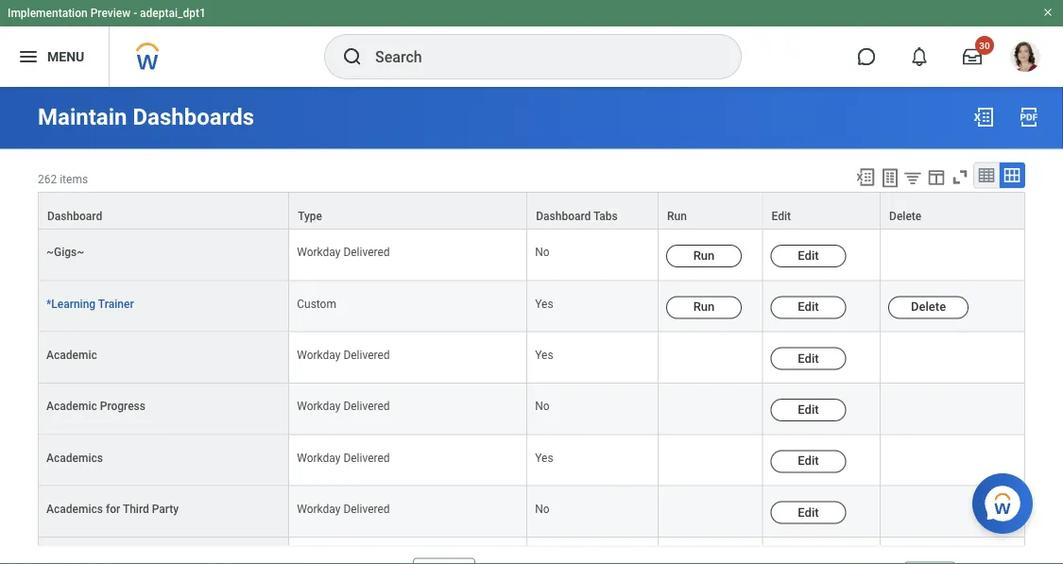Task type: describe. For each thing, give the bounding box(es) containing it.
2 workday from the top
[[297, 348, 341, 361]]

4 edit button from the top
[[771, 398, 846, 421]]

1 run button from the top
[[666, 244, 742, 267]]

5 edit button from the top
[[771, 450, 846, 473]]

tabs
[[594, 209, 618, 223]]

3 edit button from the top
[[771, 347, 846, 370]]

party
[[152, 502, 179, 515]]

delete for delete popup button in the top of the page
[[890, 209, 922, 223]]

delete for delete button
[[911, 299, 946, 314]]

academic progress element
[[46, 396, 146, 413]]

workday delivered for ~gigs~
[[297, 245, 390, 259]]

academics for academics for third party
[[46, 502, 103, 515]]

dashboard tabs
[[536, 209, 618, 223]]

1 edit row from the top
[[38, 332, 1026, 383]]

preview
[[90, 7, 131, 20]]

academic element
[[46, 344, 97, 361]]

implementation preview -   adeptai_dpt1
[[8, 7, 206, 20]]

academics for third party
[[46, 502, 179, 515]]

run for row containing dashboard
[[667, 209, 687, 223]]

-
[[133, 7, 137, 20]]

30 button
[[952, 36, 994, 78]]

30
[[980, 40, 990, 51]]

dashboard for dashboard
[[47, 209, 102, 223]]

*learning trainer
[[46, 297, 134, 310]]

progress
[[100, 399, 146, 413]]

profile logan mcneil image
[[1010, 42, 1041, 76]]

delete button
[[889, 296, 969, 318]]

2 vertical spatial run
[[694, 299, 715, 314]]

workday for academics
[[297, 451, 341, 464]]

select to filter grid data image
[[903, 168, 924, 188]]

academic for academic element
[[46, 348, 97, 361]]

3 yes from the top
[[535, 451, 554, 464]]

1 yes from the top
[[535, 297, 554, 310]]

3 row from the top
[[38, 281, 1026, 332]]

*learning trainer link
[[46, 293, 134, 310]]

workday delivered for academics
[[297, 451, 390, 464]]

inbox large image
[[963, 47, 982, 66]]

delete button
[[881, 192, 1025, 228]]

262 items
[[38, 173, 88, 186]]

*learning
[[46, 297, 96, 310]]

edit inside popup button
[[772, 209, 791, 223]]

third
[[123, 502, 149, 515]]

menu
[[47, 49, 84, 64]]

run button
[[659, 192, 762, 228]]

dashboard tabs button
[[528, 192, 658, 228]]

custom
[[297, 297, 336, 310]]

maintain dashboards
[[38, 104, 254, 130]]

notifications large image
[[910, 47, 929, 66]]

Search Workday  search field
[[375, 36, 702, 78]]

academics element
[[46, 447, 103, 464]]

academics for third party element
[[46, 498, 179, 515]]

workday delivered for academics for third party
[[297, 502, 390, 515]]

3 edit row from the top
[[38, 435, 1026, 486]]

4 edit row from the top
[[38, 486, 1026, 537]]

adeptai_dpt1
[[140, 7, 206, 20]]

run for second row
[[694, 248, 715, 262]]

toolbar inside maintain dashboards main content
[[847, 162, 1026, 191]]

menu banner
[[0, 0, 1063, 87]]

export to excel image for dashboards
[[973, 106, 995, 129]]

delivered for academics
[[343, 451, 390, 464]]

no for progress
[[535, 399, 550, 413]]



Task type: vqa. For each thing, say whether or not it's contained in the screenshot.
Available
no



Task type: locate. For each thing, give the bounding box(es) containing it.
0 vertical spatial academics
[[46, 451, 103, 464]]

2 vertical spatial no
[[535, 502, 550, 515]]

workday inside row
[[297, 245, 341, 259]]

justify image
[[17, 45, 40, 68]]

2 edit row from the top
[[38, 383, 1026, 435]]

fullscreen image
[[950, 167, 971, 188]]

3 workday delivered from the top
[[297, 399, 390, 413]]

1 vertical spatial yes
[[535, 348, 554, 361]]

export to excel image
[[973, 106, 995, 129], [855, 167, 876, 188]]

delete inside button
[[911, 299, 946, 314]]

trainer
[[98, 297, 134, 310]]

1 vertical spatial delete
[[911, 299, 946, 314]]

academic up academics element
[[46, 399, 97, 413]]

academics left for
[[46, 502, 103, 515]]

cell
[[881, 229, 1026, 281], [659, 332, 763, 383], [881, 332, 1026, 383], [659, 383, 763, 435], [881, 383, 1026, 435], [659, 435, 763, 486], [881, 435, 1026, 486], [659, 486, 763, 537], [881, 486, 1026, 537], [289, 537, 528, 564], [528, 537, 659, 564], [659, 537, 763, 564], [763, 537, 881, 564], [881, 537, 1026, 564]]

dashboard button
[[39, 192, 288, 228]]

academics
[[46, 451, 103, 464], [46, 502, 103, 515]]

2 academics from the top
[[46, 502, 103, 515]]

run inside run popup button
[[667, 209, 687, 223]]

dashboard up ~gigs~ element
[[47, 209, 102, 223]]

dashboard for dashboard tabs
[[536, 209, 591, 223]]

0 horizontal spatial dashboard
[[47, 209, 102, 223]]

~gigs~
[[46, 245, 84, 259]]

export to excel image for items
[[855, 167, 876, 188]]

academic
[[46, 348, 97, 361], [46, 399, 97, 413]]

1 vertical spatial export to excel image
[[855, 167, 876, 188]]

edit button
[[763, 192, 880, 228]]

6 edit button from the top
[[771, 501, 846, 524]]

1 vertical spatial academic
[[46, 399, 97, 413]]

1 horizontal spatial export to excel image
[[973, 106, 995, 129]]

2 row from the top
[[38, 229, 1026, 281]]

no
[[535, 245, 550, 259], [535, 399, 550, 413], [535, 502, 550, 515]]

dashboard inside dashboard tabs popup button
[[536, 209, 591, 223]]

menu button
[[0, 26, 109, 87]]

run button
[[666, 244, 742, 267], [666, 296, 742, 318]]

workday for ~gigs~
[[297, 245, 341, 259]]

4 workday from the top
[[297, 451, 341, 464]]

5 delivered from the top
[[343, 502, 390, 515]]

workday
[[297, 245, 341, 259], [297, 348, 341, 361], [297, 399, 341, 413], [297, 451, 341, 464], [297, 502, 341, 515]]

1 vertical spatial academics
[[46, 502, 103, 515]]

run
[[667, 209, 687, 223], [694, 248, 715, 262], [694, 299, 715, 314]]

export to worksheets image
[[879, 167, 902, 190]]

delete inside popup button
[[890, 209, 922, 223]]

1 dashboard from the left
[[47, 209, 102, 223]]

table image
[[977, 166, 996, 185]]

edit
[[772, 209, 791, 223], [798, 248, 819, 262], [798, 299, 819, 314], [798, 351, 819, 365], [798, 402, 819, 416], [798, 453, 819, 468], [798, 505, 819, 519]]

2 edit button from the top
[[771, 296, 846, 318]]

academic progress
[[46, 399, 146, 413]]

dashboards
[[133, 104, 254, 130]]

delivered
[[343, 245, 390, 259], [343, 348, 390, 361], [343, 399, 390, 413], [343, 451, 390, 464], [343, 502, 390, 515]]

delete
[[890, 209, 922, 223], [911, 299, 946, 314]]

workday for academics for third party
[[297, 502, 341, 515]]

for
[[106, 502, 120, 515]]

close environment banner image
[[1043, 7, 1054, 18]]

delivered inside row
[[343, 245, 390, 259]]

no for for
[[535, 502, 550, 515]]

export to excel image left export to worksheets image
[[855, 167, 876, 188]]

dashboard
[[47, 209, 102, 223], [536, 209, 591, 223]]

1 vertical spatial run button
[[666, 296, 742, 318]]

2 vertical spatial yes
[[535, 451, 554, 464]]

3 workday from the top
[[297, 399, 341, 413]]

dashboard inside dashboard popup button
[[47, 209, 102, 223]]

2 no from the top
[[535, 399, 550, 413]]

expand table image
[[1003, 166, 1022, 185]]

2 yes from the top
[[535, 348, 554, 361]]

delivered for ~gigs~
[[343, 245, 390, 259]]

workday delivered for academic progress
[[297, 399, 390, 413]]

click to view/edit grid preferences image
[[926, 167, 947, 188]]

1 vertical spatial run
[[694, 248, 715, 262]]

workday for academic progress
[[297, 399, 341, 413]]

items
[[60, 173, 88, 186]]

1 row from the top
[[38, 191, 1026, 229]]

row header
[[38, 537, 289, 564]]

0 vertical spatial no
[[535, 245, 550, 259]]

1 workday delivered from the top
[[297, 245, 390, 259]]

5 workday from the top
[[297, 502, 341, 515]]

0 vertical spatial yes
[[535, 297, 554, 310]]

4 delivered from the top
[[343, 451, 390, 464]]

0 vertical spatial academic
[[46, 348, 97, 361]]

~gigs~ element
[[46, 242, 84, 259]]

2 delivered from the top
[[343, 348, 390, 361]]

0 vertical spatial run button
[[666, 244, 742, 267]]

edit button
[[771, 244, 846, 267], [771, 296, 846, 318], [771, 347, 846, 370], [771, 398, 846, 421], [771, 450, 846, 473], [771, 501, 846, 524]]

1 academics from the top
[[46, 451, 103, 464]]

view printable version (pdf) image
[[1018, 106, 1041, 129]]

4 row from the top
[[38, 537, 1026, 564]]

dashboard left tabs
[[536, 209, 591, 223]]

5 workday delivered from the top
[[297, 502, 390, 515]]

1 no from the top
[[535, 245, 550, 259]]

2 dashboard from the left
[[536, 209, 591, 223]]

2 run button from the top
[[666, 296, 742, 318]]

toolbar
[[847, 162, 1026, 191]]

maintain
[[38, 104, 127, 130]]

262
[[38, 173, 57, 186]]

1 academic from the top
[[46, 348, 97, 361]]

maintain dashboards main content
[[0, 87, 1063, 564]]

academic for academic progress
[[46, 399, 97, 413]]

implementation
[[8, 7, 88, 20]]

academics for academics element
[[46, 451, 103, 464]]

0 horizontal spatial export to excel image
[[855, 167, 876, 188]]

1 workday from the top
[[297, 245, 341, 259]]

2 academic from the top
[[46, 399, 97, 413]]

0 vertical spatial delete
[[890, 209, 922, 223]]

0 vertical spatial run
[[667, 209, 687, 223]]

1 delivered from the top
[[343, 245, 390, 259]]

3 delivered from the top
[[343, 399, 390, 413]]

row header inside maintain dashboards main content
[[38, 537, 289, 564]]

type
[[298, 209, 322, 223]]

yes
[[535, 297, 554, 310], [535, 348, 554, 361], [535, 451, 554, 464]]

edit row
[[38, 332, 1026, 383], [38, 383, 1026, 435], [38, 435, 1026, 486], [38, 486, 1026, 537]]

1 vertical spatial no
[[535, 399, 550, 413]]

type button
[[289, 192, 527, 228]]

search image
[[341, 45, 364, 68]]

delivered for academics for third party
[[343, 502, 390, 515]]

delivered for academic progress
[[343, 399, 390, 413]]

items per page element
[[311, 547, 476, 564]]

2 workday delivered from the top
[[297, 348, 390, 361]]

export to excel image left view printable version (pdf) image
[[973, 106, 995, 129]]

row containing dashboard
[[38, 191, 1026, 229]]

0 vertical spatial export to excel image
[[973, 106, 995, 129]]

row
[[38, 191, 1026, 229], [38, 229, 1026, 281], [38, 281, 1026, 332], [38, 537, 1026, 564]]

1 edit button from the top
[[771, 244, 846, 267]]

1 horizontal spatial dashboard
[[536, 209, 591, 223]]

workday delivered
[[297, 245, 390, 259], [297, 348, 390, 361], [297, 399, 390, 413], [297, 451, 390, 464], [297, 502, 390, 515]]

3 no from the top
[[535, 502, 550, 515]]

4 workday delivered from the top
[[297, 451, 390, 464]]

academics down the academic progress at the bottom left
[[46, 451, 103, 464]]

academic down the *learning in the bottom left of the page
[[46, 348, 97, 361]]



